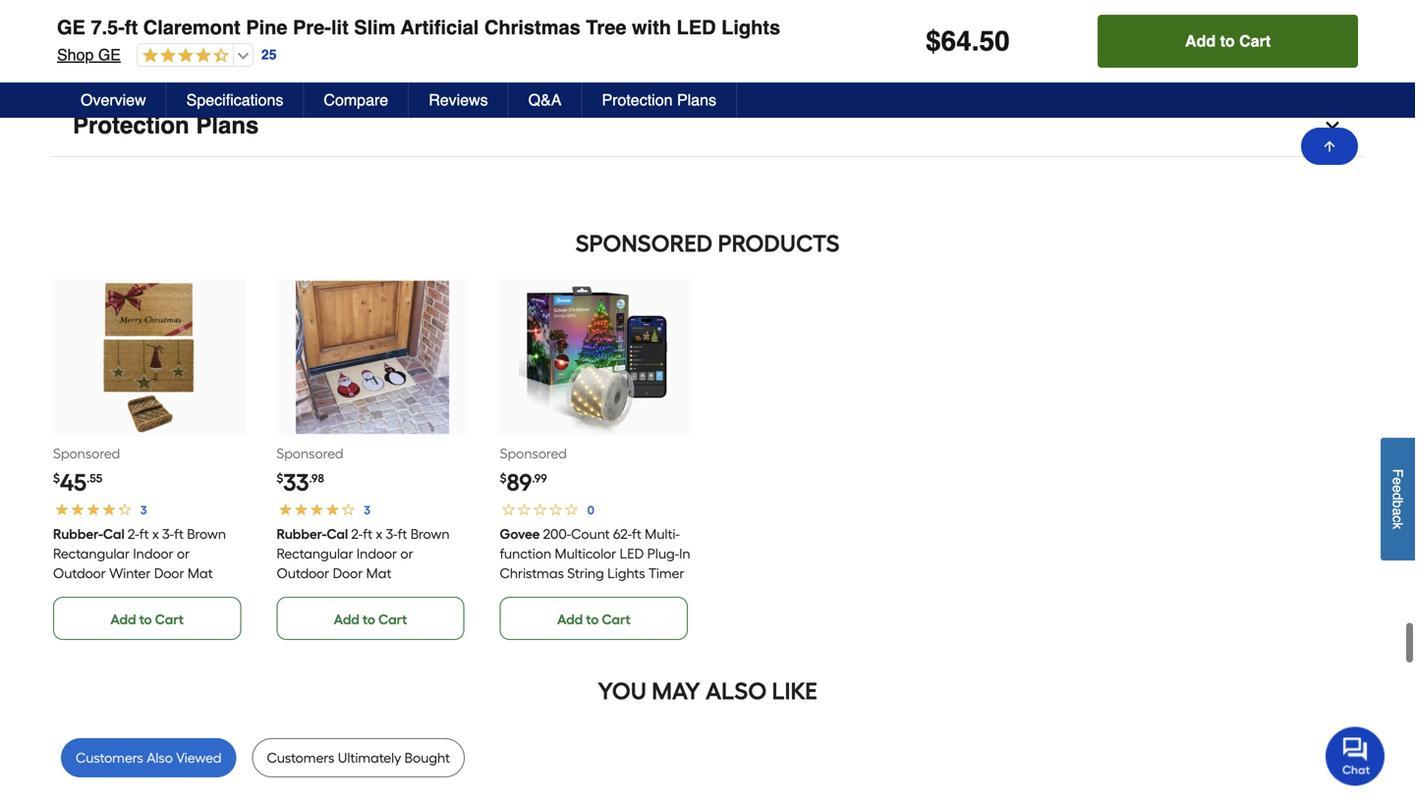 Task type: locate. For each thing, give the bounding box(es) containing it.
plans
[[677, 91, 716, 109], [196, 112, 259, 139]]

ft inside 200-count 62-ft multi- function multicolor led plug-in christmas string lights timer
[[632, 526, 642, 543]]

1 horizontal spatial mat
[[366, 566, 391, 582]]

to inside add to cart button
[[1220, 32, 1235, 50]]

rectangular inside 2-ft x 3-ft brown rectangular indoor or outdoor winter door mat
[[53, 546, 130, 563]]

add to cart inside 33 list item
[[334, 612, 407, 629]]

add to cart link inside 33 list item
[[276, 598, 465, 641]]

rubber-cal inside 33 list item
[[276, 526, 348, 543]]

1 vertical spatial also
[[147, 750, 173, 767]]

1 add to cart link from the left
[[53, 598, 241, 641]]

to
[[1220, 32, 1235, 50], [139, 612, 152, 629], [363, 612, 375, 629], [586, 612, 599, 629]]

pine
[[246, 16, 287, 39]]

2 indoor from the left
[[356, 546, 397, 563]]

led right with
[[677, 16, 716, 39]]

3-
[[162, 526, 174, 543], [386, 526, 397, 543]]

1 3- from the left
[[162, 526, 174, 543]]

cart inside 33 list item
[[378, 612, 407, 629]]

rectangular
[[53, 546, 130, 563], [276, 546, 353, 563]]

brown inside 2-ft x 3-ft brown rectangular indoor or outdoor door mat
[[410, 526, 450, 543]]

0 horizontal spatial customers
[[76, 750, 143, 767]]

to inside 33 list item
[[363, 612, 375, 629]]

x
[[152, 526, 159, 543], [376, 526, 382, 543]]

bought
[[405, 750, 450, 767]]

rectangular for 33
[[276, 546, 353, 563]]

customers also viewed
[[76, 750, 222, 767]]

protection plans down overview
[[73, 112, 259, 139]]

brown inside 2-ft x 3-ft brown rectangular indoor or outdoor winter door mat
[[187, 526, 226, 543]]

89
[[507, 469, 532, 497]]

1 vertical spatial lights
[[608, 566, 645, 582]]

200-count 62-ft multi- function multicolor led plug-in christmas string lights timer
[[500, 526, 691, 582]]

0 horizontal spatial plans
[[196, 112, 259, 139]]

to inside 89 list item
[[586, 612, 599, 629]]

2- inside 2-ft x 3-ft brown rectangular indoor or outdoor door mat
[[351, 526, 363, 543]]

0 horizontal spatial brown
[[187, 526, 226, 543]]

protection
[[602, 91, 673, 109], [73, 112, 189, 139]]

1 rectangular from the left
[[53, 546, 130, 563]]

rubber- down $ 33 .98
[[276, 526, 326, 543]]

1 horizontal spatial rectangular
[[276, 546, 353, 563]]

add to cart link down 2-ft x 3-ft brown rectangular indoor or outdoor door mat
[[276, 598, 465, 641]]

or inside 2-ft x 3-ft brown rectangular indoor or outdoor winter door mat
[[177, 546, 190, 563]]

4.4 stars image
[[138, 47, 229, 65]]

outdoor left winter
[[53, 566, 106, 582]]

50
[[979, 26, 1010, 57]]

1 rubber- from the left
[[53, 526, 103, 543]]

customers left 'viewed'
[[76, 750, 143, 767]]

ge
[[57, 16, 85, 39], [98, 46, 121, 64]]

$ left .98
[[276, 472, 283, 486]]

e up the b
[[1390, 485, 1406, 493]]

1 horizontal spatial or
[[400, 546, 413, 563]]

cart inside 89 list item
[[602, 612, 631, 629]]

33
[[283, 469, 309, 497]]

0 horizontal spatial add to cart link
[[53, 598, 241, 641]]

also
[[706, 678, 767, 706], [147, 750, 173, 767]]

cal for 45
[[103, 526, 124, 543]]

lights
[[721, 16, 780, 39], [608, 566, 645, 582]]

1 horizontal spatial lights
[[721, 16, 780, 39]]

cart inside 45 list item
[[155, 612, 184, 629]]

1 e from the top
[[1390, 478, 1406, 485]]

1 vertical spatial christmas
[[500, 566, 564, 582]]

f e e d b a c k
[[1390, 469, 1406, 530]]

0 horizontal spatial ge
[[57, 16, 85, 39]]

k
[[1390, 523, 1406, 530]]

ge up shop
[[57, 16, 85, 39]]

0 horizontal spatial outdoor
[[53, 566, 106, 582]]

1 brown from the left
[[187, 526, 226, 543]]

or
[[177, 546, 190, 563], [400, 546, 413, 563]]

rubber-cal 2-ft x 3-ft brown rectangular indoor or outdoor winter door mat image
[[72, 281, 226, 435]]

2 mat from the left
[[366, 566, 391, 582]]

3 add to cart link from the left
[[500, 598, 688, 641]]

you
[[598, 678, 647, 706]]

to for 45
[[139, 612, 152, 629]]

sponsored for 89
[[500, 446, 567, 462]]

also left like
[[706, 678, 767, 706]]

1 x from the left
[[152, 526, 159, 543]]

q
[[209, 34, 227, 61]]

rectangular down $ 33 .98
[[276, 546, 353, 563]]

outdoor inside 2-ft x 3-ft brown rectangular indoor or outdoor door mat
[[276, 566, 329, 582]]

ft
[[125, 16, 138, 39], [139, 526, 149, 543], [174, 526, 184, 543], [363, 526, 372, 543], [397, 526, 407, 543], [632, 526, 642, 543]]

count
[[571, 526, 610, 543]]

add to cart link down winter
[[53, 598, 241, 641]]

rubber-cal
[[53, 526, 124, 543], [276, 526, 348, 543]]

1 cal from the left
[[103, 526, 124, 543]]

1 vertical spatial ge
[[98, 46, 121, 64]]

or inside 2-ft x 3-ft brown rectangular indoor or outdoor door mat
[[400, 546, 413, 563]]

0 horizontal spatial rubber-
[[53, 526, 103, 543]]

2 add to cart link from the left
[[276, 598, 465, 641]]

$ inside $ 45 .55
[[53, 472, 60, 486]]

claremont
[[143, 16, 240, 39]]

mat
[[188, 566, 213, 582], [366, 566, 391, 582]]

1 horizontal spatial customers
[[267, 750, 335, 767]]

rubber-
[[53, 526, 103, 543], [276, 526, 326, 543]]

0 vertical spatial ge
[[57, 16, 85, 39]]

0 horizontal spatial protection
[[73, 112, 189, 139]]

protection plans down community q & a button
[[602, 91, 716, 109]]

1 horizontal spatial protection
[[602, 91, 673, 109]]

x inside 2-ft x 3-ft brown rectangular indoor or outdoor door mat
[[376, 526, 382, 543]]

1 horizontal spatial add to cart link
[[276, 598, 465, 641]]

overview
[[81, 91, 146, 109]]

2- for 45
[[128, 526, 139, 543]]

door
[[154, 566, 184, 582], [333, 566, 363, 582]]

rubber- for 45
[[53, 526, 103, 543]]

chat invite button image
[[1326, 727, 1386, 787]]

1 vertical spatial plans
[[196, 112, 259, 139]]

1 horizontal spatial led
[[677, 16, 716, 39]]

sponsored inside 33 list item
[[276, 446, 344, 462]]

2 customers from the left
[[267, 750, 335, 767]]

rectangular up winter
[[53, 546, 130, 563]]

2 door from the left
[[333, 566, 363, 582]]

add
[[1185, 32, 1216, 50], [110, 612, 136, 629], [334, 612, 360, 629], [557, 612, 583, 629]]

community q & a button
[[51, 18, 1364, 80]]

rubber-cal for 33
[[276, 526, 348, 543]]

3- for 33
[[386, 526, 397, 543]]

25
[[261, 47, 277, 63]]

45 list item
[[53, 279, 245, 641]]

f e e d b a c k button
[[1381, 438, 1415, 561]]

2 2- from the left
[[351, 526, 363, 543]]

cal inside 33 list item
[[326, 526, 348, 543]]

sponsored
[[575, 230, 713, 258], [53, 446, 120, 462], [276, 446, 344, 462], [500, 446, 567, 462]]

southdeep products heading
[[51, 224, 1364, 263]]

add to cart inside 45 list item
[[110, 612, 184, 629]]

rubber- down $ 45 .55
[[53, 526, 103, 543]]

add for 89
[[557, 612, 583, 629]]

1 horizontal spatial indoor
[[356, 546, 397, 563]]

add inside 45 list item
[[110, 612, 136, 629]]

0 horizontal spatial or
[[177, 546, 190, 563]]

door inside 2-ft x 3-ft brown rectangular indoor or outdoor door mat
[[333, 566, 363, 582]]

c
[[1390, 516, 1406, 523]]

multicolor
[[555, 546, 617, 563]]

add to cart link
[[53, 598, 241, 641], [276, 598, 465, 641], [500, 598, 688, 641]]

protection down overview
[[73, 112, 189, 139]]

e
[[1390, 478, 1406, 485], [1390, 485, 1406, 493]]

outdoor
[[53, 566, 106, 582], [276, 566, 329, 582]]

2-
[[128, 526, 139, 543], [351, 526, 363, 543]]

0 horizontal spatial rubber-cal
[[53, 526, 124, 543]]

e up d
[[1390, 478, 1406, 485]]

1 outdoor from the left
[[53, 566, 106, 582]]

2 cal from the left
[[326, 526, 348, 543]]

add for 45
[[110, 612, 136, 629]]

plans down specifications
[[196, 112, 259, 139]]

1 horizontal spatial rubber-cal
[[276, 526, 348, 543]]

0 vertical spatial led
[[677, 16, 716, 39]]

protection down with
[[602, 91, 673, 109]]

indoor
[[133, 546, 174, 563], [356, 546, 397, 563]]

reviews
[[429, 91, 488, 109]]

sponsored inside 89 list item
[[500, 446, 567, 462]]

protection plans button
[[582, 83, 737, 118], [51, 95, 1364, 157]]

christmas down function
[[500, 566, 564, 582]]

$ left . at the right top
[[926, 26, 941, 57]]

0 horizontal spatial lights
[[608, 566, 645, 582]]

cart for 33
[[378, 612, 407, 629]]

govee 200-count 62-ft multi-function multicolor led plug-in christmas string lights timer image
[[519, 281, 673, 435]]

to inside 45 list item
[[139, 612, 152, 629]]

1 horizontal spatial outdoor
[[276, 566, 329, 582]]

community q & a
[[73, 34, 274, 61]]

add to cart link for 33
[[276, 598, 465, 641]]

cal inside 45 list item
[[103, 526, 124, 543]]

2 3- from the left
[[386, 526, 397, 543]]

3- inside 2-ft x 3-ft brown rectangular indoor or outdoor door mat
[[386, 526, 397, 543]]

ge down the 7.5-
[[98, 46, 121, 64]]

or for 45
[[177, 546, 190, 563]]

plans down community q & a button
[[677, 91, 716, 109]]

outdoor inside 2-ft x 3-ft brown rectangular indoor or outdoor winter door mat
[[53, 566, 106, 582]]

1 horizontal spatial 2-
[[351, 526, 363, 543]]

cal for 33
[[326, 526, 348, 543]]

cal
[[103, 526, 124, 543], [326, 526, 348, 543]]

0 horizontal spatial cal
[[103, 526, 124, 543]]

0 horizontal spatial also
[[147, 750, 173, 767]]

1 indoor from the left
[[133, 546, 174, 563]]

specifications
[[186, 91, 283, 109]]

0 horizontal spatial mat
[[188, 566, 213, 582]]

$ for 64
[[926, 26, 941, 57]]

indoor inside 2-ft x 3-ft brown rectangular indoor or outdoor door mat
[[356, 546, 397, 563]]

also left 'viewed'
[[147, 750, 173, 767]]

add to cart for 33
[[334, 612, 407, 629]]

0 vertical spatial plans
[[677, 91, 716, 109]]

outdoor down $ 33 .98
[[276, 566, 329, 582]]

0 horizontal spatial indoor
[[133, 546, 174, 563]]

$ 64 . 50
[[926, 26, 1010, 57]]

brown
[[187, 526, 226, 543], [410, 526, 450, 543]]

1 horizontal spatial rubber-
[[276, 526, 326, 543]]

1 horizontal spatial brown
[[410, 526, 450, 543]]

3- for 45
[[162, 526, 174, 543]]

rubber- inside 33 list item
[[276, 526, 326, 543]]

2- for 33
[[351, 526, 363, 543]]

2 horizontal spatial add to cart link
[[500, 598, 688, 641]]

33 list item
[[276, 279, 468, 641]]

compare button
[[304, 83, 409, 118]]

0 horizontal spatial x
[[152, 526, 159, 543]]

1 horizontal spatial 3-
[[386, 526, 397, 543]]

outdoor for 45
[[53, 566, 106, 582]]

1 horizontal spatial plans
[[677, 91, 716, 109]]

add to cart button
[[1098, 15, 1358, 68]]

add inside button
[[1185, 32, 1216, 50]]

1 door from the left
[[154, 566, 184, 582]]

2- inside 2-ft x 3-ft brown rectangular indoor or outdoor winter door mat
[[128, 526, 139, 543]]

rubber-cal down $ 45 .55
[[53, 526, 124, 543]]

1 or from the left
[[177, 546, 190, 563]]

sponsored inside 45 list item
[[53, 446, 120, 462]]

add to cart inside 89 list item
[[557, 612, 631, 629]]

rubber-cal inside 45 list item
[[53, 526, 124, 543]]

cart
[[1239, 32, 1271, 50], [155, 612, 184, 629], [378, 612, 407, 629], [602, 612, 631, 629]]

rubber-cal 2-ft x 3-ft brown rectangular indoor or outdoor door mat image
[[296, 281, 449, 435]]

1 horizontal spatial also
[[706, 678, 767, 706]]

1 vertical spatial protection plans
[[73, 112, 259, 139]]

add to cart link inside 89 list item
[[500, 598, 688, 641]]

customers
[[76, 750, 143, 767], [267, 750, 335, 767]]

rectangular inside 2-ft x 3-ft brown rectangular indoor or outdoor door mat
[[276, 546, 353, 563]]

2 outdoor from the left
[[276, 566, 329, 582]]

0 horizontal spatial 3-
[[162, 526, 174, 543]]

to for 33
[[363, 612, 375, 629]]

$ inside $ 33 .98
[[276, 472, 283, 486]]

2 brown from the left
[[410, 526, 450, 543]]

45
[[60, 469, 87, 497]]

protection plans
[[602, 91, 716, 109], [73, 112, 259, 139]]

$ 89 .99
[[500, 469, 547, 497]]

1 2- from the left
[[128, 526, 139, 543]]

2 or from the left
[[400, 546, 413, 563]]

$ left .55
[[53, 472, 60, 486]]

lights inside 200-count 62-ft multi- function multicolor led plug-in christmas string lights timer
[[608, 566, 645, 582]]

add inside 89 list item
[[557, 612, 583, 629]]

add inside 33 list item
[[334, 612, 360, 629]]

string
[[567, 566, 604, 582]]

0 horizontal spatial led
[[620, 546, 644, 563]]

0 horizontal spatial door
[[154, 566, 184, 582]]

0 horizontal spatial protection plans
[[73, 112, 259, 139]]

mat inside 2-ft x 3-ft brown rectangular indoor or outdoor winter door mat
[[188, 566, 213, 582]]

2 rectangular from the left
[[276, 546, 353, 563]]

rubber- inside 45 list item
[[53, 526, 103, 543]]

1 customers from the left
[[76, 750, 143, 767]]

christmas up q&a
[[484, 16, 581, 39]]

customers left ultimately
[[267, 750, 335, 767]]

add to cart link down string in the bottom of the page
[[500, 598, 688, 641]]

led
[[677, 16, 716, 39], [620, 546, 644, 563]]

1 mat from the left
[[188, 566, 213, 582]]

1 rubber-cal from the left
[[53, 526, 124, 543]]

2 x from the left
[[376, 526, 382, 543]]

2 rubber-cal from the left
[[276, 526, 348, 543]]

shop
[[57, 46, 94, 64]]

indoor inside 2-ft x 3-ft brown rectangular indoor or outdoor winter door mat
[[133, 546, 174, 563]]

$ left ".99"
[[500, 472, 507, 486]]

3- inside 2-ft x 3-ft brown rectangular indoor or outdoor winter door mat
[[162, 526, 174, 543]]

sponsored inside the southdeep products heading
[[575, 230, 713, 258]]

door inside 2-ft x 3-ft brown rectangular indoor or outdoor winter door mat
[[154, 566, 184, 582]]

rubber-cal down $ 33 .98
[[276, 526, 348, 543]]

x inside 2-ft x 3-ft brown rectangular indoor or outdoor winter door mat
[[152, 526, 159, 543]]

or for 33
[[400, 546, 413, 563]]

0 horizontal spatial rectangular
[[53, 546, 130, 563]]

62-
[[613, 526, 632, 543]]

0 horizontal spatial 2-
[[128, 526, 139, 543]]

1 vertical spatial led
[[620, 546, 644, 563]]

cart inside button
[[1239, 32, 1271, 50]]

add to cart
[[1185, 32, 1271, 50], [110, 612, 184, 629], [334, 612, 407, 629], [557, 612, 631, 629]]

govee
[[500, 526, 540, 543]]

add to cart link inside 45 list item
[[53, 598, 241, 641]]

ultimately
[[338, 750, 401, 767]]

$ inside the $ 89 .99
[[500, 472, 507, 486]]

200-
[[543, 526, 571, 543]]

1 horizontal spatial x
[[376, 526, 382, 543]]

2 rubber- from the left
[[276, 526, 326, 543]]

1 horizontal spatial cal
[[326, 526, 348, 543]]

in
[[679, 546, 691, 563]]

0 vertical spatial protection plans
[[602, 91, 716, 109]]

christmas
[[484, 16, 581, 39], [500, 566, 564, 582]]

you may also like
[[598, 678, 817, 706]]

1 horizontal spatial door
[[333, 566, 363, 582]]

1 vertical spatial protection
[[73, 112, 189, 139]]

led down 62-
[[620, 546, 644, 563]]

products
[[718, 230, 840, 258]]

0 vertical spatial protection
[[602, 91, 673, 109]]



Task type: describe. For each thing, give the bounding box(es) containing it.
cart for 45
[[155, 612, 184, 629]]

indoor for 45
[[133, 546, 174, 563]]

d
[[1390, 493, 1406, 501]]

plug-
[[647, 546, 679, 563]]

artificial
[[401, 16, 479, 39]]

q&a
[[528, 91, 562, 109]]

rectangular for 45
[[53, 546, 130, 563]]

pre-
[[293, 16, 331, 39]]

brown for 45
[[187, 526, 226, 543]]

89 list item
[[500, 279, 692, 641]]

$ 45 .55
[[53, 469, 103, 497]]

ge 7.5-ft claremont pine pre-lit slim artificial christmas tree with led lights
[[57, 16, 780, 39]]

may
[[652, 678, 700, 706]]

q&a button
[[509, 83, 582, 118]]

shop ge
[[57, 46, 121, 64]]

mat inside 2-ft x 3-ft brown rectangular indoor or outdoor door mat
[[366, 566, 391, 582]]

reviews button
[[409, 83, 509, 118]]

sponsored for 45
[[53, 446, 120, 462]]

specifications button
[[167, 83, 304, 118]]

a
[[1390, 508, 1406, 516]]

multi-
[[645, 526, 680, 543]]

to for 89
[[586, 612, 599, 629]]

.
[[972, 26, 979, 57]]

rubber- for 33
[[276, 526, 326, 543]]

sponsored products
[[575, 230, 840, 258]]

0 vertical spatial also
[[706, 678, 767, 706]]

cart for 89
[[602, 612, 631, 629]]

add to cart for 45
[[110, 612, 184, 629]]

2 e from the top
[[1390, 485, 1406, 493]]

.55
[[87, 472, 103, 486]]

customers for customers ultimately bought
[[267, 750, 335, 767]]

indoor for 33
[[356, 546, 397, 563]]

2-ft x 3-ft brown rectangular indoor or outdoor door mat
[[276, 526, 450, 582]]

add to cart inside add to cart button
[[1185, 32, 1271, 50]]

compare
[[324, 91, 388, 109]]

add to cart link for 89
[[500, 598, 688, 641]]

like
[[772, 678, 817, 706]]

outdoor for 33
[[276, 566, 329, 582]]

0 vertical spatial christmas
[[484, 16, 581, 39]]

0 vertical spatial lights
[[721, 16, 780, 39]]

a
[[257, 34, 274, 61]]

&
[[234, 34, 251, 61]]

chevron down image
[[1323, 116, 1342, 136]]

f
[[1390, 469, 1406, 478]]

led inside 200-count 62-ft multi- function multicolor led plug-in christmas string lights timer
[[620, 546, 644, 563]]

viewed
[[176, 750, 222, 767]]

function
[[500, 546, 552, 563]]

add to cart for 89
[[557, 612, 631, 629]]

slim
[[354, 16, 396, 39]]

customers for customers also viewed
[[76, 750, 143, 767]]

x for 33
[[376, 526, 382, 543]]

winter
[[109, 566, 151, 582]]

brown for 33
[[410, 526, 450, 543]]

add to cart link for 45
[[53, 598, 241, 641]]

64
[[941, 26, 972, 57]]

lit
[[331, 16, 349, 39]]

2-ft x 3-ft brown rectangular indoor or outdoor winter door mat
[[53, 526, 226, 582]]

with
[[632, 16, 671, 39]]

sponsored for 33
[[276, 446, 344, 462]]

$ for 89
[[500, 472, 507, 486]]

arrow up image
[[1322, 139, 1338, 154]]

x for 45
[[152, 526, 159, 543]]

1 horizontal spatial protection plans
[[602, 91, 716, 109]]

b
[[1390, 501, 1406, 508]]

overview button
[[61, 83, 167, 118]]

christmas inside 200-count 62-ft multi- function multicolor led plug-in christmas string lights timer
[[500, 566, 564, 582]]

$ 33 .98
[[276, 469, 324, 497]]

$ for 45
[[53, 472, 60, 486]]

add for 33
[[334, 612, 360, 629]]

community
[[73, 34, 202, 61]]

7.5-
[[91, 16, 125, 39]]

tree
[[586, 16, 626, 39]]

.98
[[309, 472, 324, 486]]

1 horizontal spatial ge
[[98, 46, 121, 64]]

.99
[[532, 472, 547, 486]]

$ for 33
[[276, 472, 283, 486]]

customers ultimately bought
[[267, 750, 450, 767]]

rubber-cal for 45
[[53, 526, 124, 543]]

timer
[[649, 566, 685, 582]]



Task type: vqa. For each thing, say whether or not it's contained in the screenshot.
$ 25 .99
no



